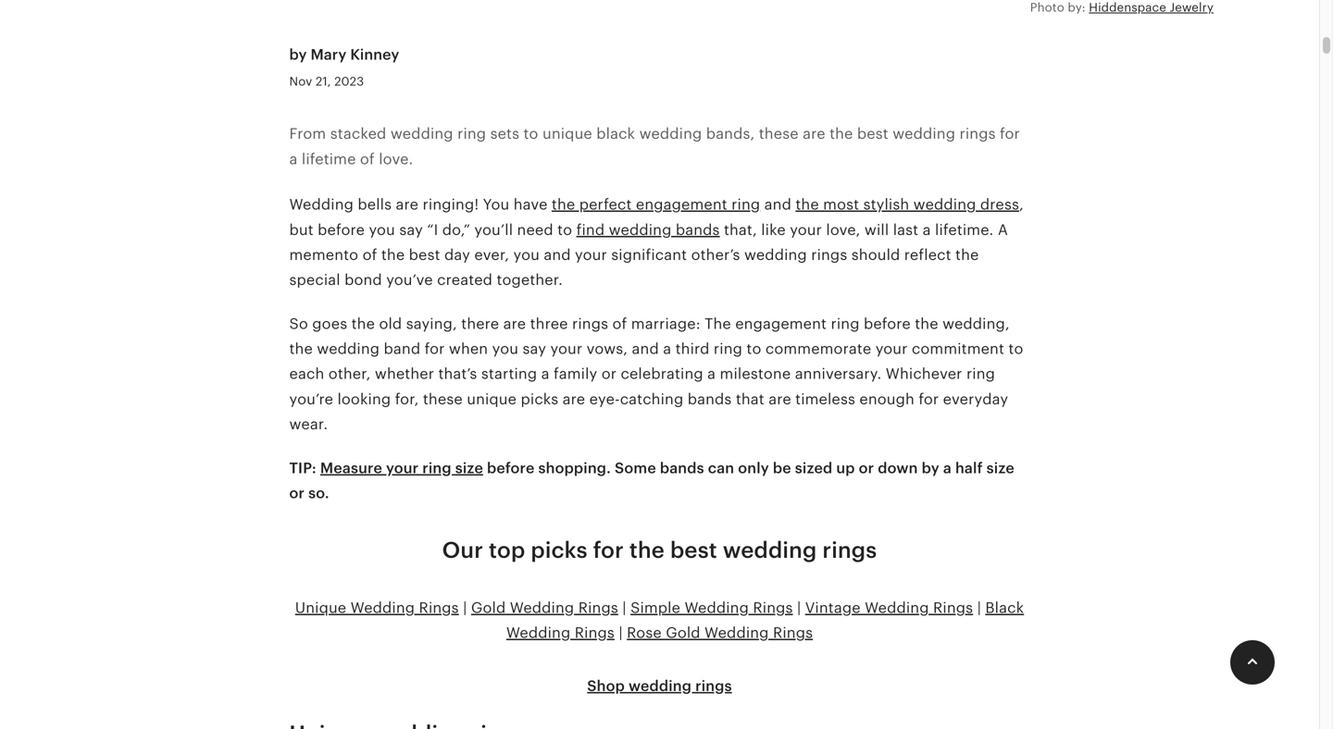 Task type: vqa. For each thing, say whether or not it's contained in the screenshot.
Recently favorited & more
no



Task type: locate. For each thing, give the bounding box(es) containing it.
unique wedding rings | gold wedding rings | simple wedding rings | vintage wedding rings |
[[295, 600, 986, 617]]

wedding
[[391, 126, 453, 142], [639, 126, 702, 142], [893, 126, 956, 142], [914, 196, 976, 213], [609, 222, 672, 238], [744, 247, 807, 263], [317, 341, 380, 357], [723, 538, 817, 564], [629, 678, 692, 695]]

0 vertical spatial gold
[[471, 600, 506, 617]]

our top picks for the best wedding rings
[[442, 538, 877, 564]]

by:
[[1068, 0, 1086, 14]]

0 vertical spatial unique
[[543, 126, 592, 142]]

measure your ring size link
[[320, 460, 483, 477]]

best up simple wedding rings link
[[670, 538, 718, 564]]

rings down vintage
[[773, 625, 813, 642]]

these right bands,
[[759, 126, 799, 142]]

starting
[[481, 366, 537, 383]]

0 horizontal spatial best
[[409, 247, 440, 263]]

wedding up 'but'
[[289, 196, 354, 213]]

timeless
[[796, 391, 856, 408]]

by right down
[[922, 460, 940, 477]]

rose gold wedding rings link
[[627, 625, 813, 642]]

the left old
[[352, 316, 375, 332]]

to right the sets
[[524, 126, 539, 142]]

some
[[615, 460, 656, 477]]

0 horizontal spatial gold
[[471, 600, 506, 617]]

for inside from stacked wedding ring sets to unique black wedding bands, these are the best wedding rings for a lifetime of love.
[[1000, 126, 1020, 142]]

1 horizontal spatial or
[[602, 366, 617, 383]]

for down 'whichever'
[[919, 391, 939, 408]]

2 size from the left
[[987, 460, 1015, 477]]

for up dress
[[1000, 126, 1020, 142]]

1 vertical spatial and
[[544, 247, 571, 263]]

before shopping. some bands can only be sized up or down by a half size or so.
[[289, 460, 1015, 502]]

rings left 'black' at the right bottom of page
[[933, 600, 973, 617]]

the right have
[[552, 196, 575, 213]]

0 vertical spatial you
[[369, 222, 395, 238]]

picks right top
[[531, 538, 588, 564]]

2 vertical spatial and
[[632, 341, 659, 357]]

1 horizontal spatial size
[[987, 460, 1015, 477]]

2 vertical spatial before
[[487, 460, 535, 477]]

0 horizontal spatial and
[[544, 247, 571, 263]]

you inside that, like your love, will last a lifetime.  a memento of the best day ever, you and your significant other's wedding rings should reflect the special bond you've created together.
[[513, 247, 540, 263]]

so goes the old saying, there are three rings of marriage: the engagement ring before the wedding, the wedding band for when you say your vows, and a third ring to commemorate your commitment to each other, whether that's starting a family or celebrating a milestone anniversary. whichever ring you're looking for, these unique picks are eye-catching bands that are timeless enough for everyday wear.
[[289, 316, 1024, 433]]

2 vertical spatial or
[[289, 485, 305, 502]]

ring right the "measure"
[[422, 460, 452, 477]]

from stacked wedding ring sets to unique black wedding bands, these are the best wedding rings for a lifetime of love.
[[289, 126, 1020, 167]]

to up milestone
[[747, 341, 762, 357]]

or left so.
[[289, 485, 305, 502]]

0 horizontal spatial size
[[455, 460, 483, 477]]

1 vertical spatial of
[[363, 247, 377, 263]]

a left half
[[943, 460, 952, 477]]

0 vertical spatial picks
[[521, 391, 559, 408]]

1 vertical spatial engagement
[[735, 316, 827, 332]]

that
[[736, 391, 765, 408]]

0 vertical spatial or
[[602, 366, 617, 383]]

1 horizontal spatial best
[[670, 538, 718, 564]]

unique
[[295, 600, 347, 617]]

wedding
[[289, 196, 354, 213], [351, 600, 415, 617], [510, 600, 574, 617], [685, 600, 749, 617], [865, 600, 929, 617], [506, 625, 571, 642], [705, 625, 769, 642]]

stylish
[[863, 196, 910, 213]]

1 horizontal spatial engagement
[[735, 316, 827, 332]]

for
[[1000, 126, 1020, 142], [425, 341, 445, 357], [919, 391, 939, 408], [593, 538, 624, 564]]

of inside that, like your love, will last a lifetime.  a memento of the best day ever, you and your significant other's wedding rings should reflect the special bond you've created together.
[[363, 247, 377, 263]]

the up commitment
[[915, 316, 939, 332]]

2 vertical spatial bands
[[660, 460, 704, 477]]

0 vertical spatial engagement
[[636, 196, 728, 213]]

by up nov
[[289, 46, 307, 63]]

have
[[514, 196, 548, 213]]

1 horizontal spatial unique
[[543, 126, 592, 142]]

can
[[708, 460, 735, 477]]

2 vertical spatial of
[[613, 316, 627, 332]]

nov 21, 2023
[[289, 75, 364, 88]]

only
[[738, 460, 769, 477]]

best inside from stacked wedding ring sets to unique black wedding bands, these are the best wedding rings for a lifetime of love.
[[857, 126, 889, 142]]

,
[[1019, 196, 1024, 213]]

size inside before shopping. some bands can only be sized up or down by a half size or so.
[[987, 460, 1015, 477]]

the
[[830, 126, 853, 142], [552, 196, 575, 213], [796, 196, 819, 213], [381, 247, 405, 263], [956, 247, 979, 263], [352, 316, 375, 332], [915, 316, 939, 332], [289, 341, 313, 357], [629, 538, 665, 564]]

"i
[[427, 222, 438, 238]]

0 vertical spatial say
[[399, 222, 423, 238]]

looking
[[337, 391, 391, 408]]

engagement up commemorate
[[735, 316, 827, 332]]

before inside so goes the old saying, there are three rings of marriage: the engagement ring before the wedding, the wedding band for when you say your vows, and a third ring to commemorate your commitment to each other, whether that's starting a family or celebrating a milestone anniversary. whichever ring you're looking for, these unique picks are eye-catching bands that are timeless enough for everyday wear.
[[864, 316, 911, 332]]

ring up commemorate
[[831, 316, 860, 332]]

2 horizontal spatial best
[[857, 126, 889, 142]]

top
[[489, 538, 525, 564]]

0 horizontal spatial before
[[318, 222, 365, 238]]

or down vows,
[[602, 366, 617, 383]]

gold down top
[[471, 600, 506, 617]]

before up memento
[[318, 222, 365, 238]]

| left simple
[[622, 600, 627, 617]]

bands inside so goes the old saying, there are three rings of marriage: the engagement ring before the wedding, the wedding band for when you say your vows, and a third ring to commemorate your commitment to each other, whether that's starting a family or celebrating a milestone anniversary. whichever ring you're looking for, these unique picks are eye-catching bands that are timeless enough for everyday wear.
[[688, 391, 732, 408]]

0 vertical spatial before
[[318, 222, 365, 238]]

or
[[602, 366, 617, 383], [859, 460, 874, 477], [289, 485, 305, 502]]

1 size from the left
[[455, 460, 483, 477]]

the up the most
[[830, 126, 853, 142]]

0 vertical spatial of
[[360, 151, 375, 167]]

milestone
[[720, 366, 791, 383]]

tip: measure your ring size
[[289, 460, 483, 477]]

1 horizontal spatial and
[[632, 341, 659, 357]]

wedding right unique
[[351, 600, 415, 617]]

best
[[857, 126, 889, 142], [409, 247, 440, 263], [670, 538, 718, 564]]

wedding up "other,"
[[317, 341, 380, 357]]

1 vertical spatial unique
[[467, 391, 517, 408]]

wedding right shop
[[629, 678, 692, 695]]

1 horizontal spatial gold
[[666, 625, 701, 642]]

1 vertical spatial you
[[513, 247, 540, 263]]

for,
[[395, 391, 419, 408]]

, but before you say "i do," you'll need to
[[289, 196, 1024, 238]]

1 horizontal spatial by
[[922, 460, 940, 477]]

bands left can
[[660, 460, 704, 477]]

best down "i
[[409, 247, 440, 263]]

wedding inside that, like your love, will last a lifetime.  a memento of the best day ever, you and your significant other's wedding rings should reflect the special bond you've created together.
[[744, 247, 807, 263]]

family
[[554, 366, 598, 383]]

ring left the sets
[[457, 126, 486, 142]]

a
[[998, 222, 1008, 238]]

and up celebrating
[[632, 341, 659, 357]]

these
[[759, 126, 799, 142], [423, 391, 463, 408]]

are up the most
[[803, 126, 826, 142]]

before up 'whichever'
[[864, 316, 911, 332]]

bond
[[345, 272, 382, 289]]

0 horizontal spatial or
[[289, 485, 305, 502]]

a down marriage: at top
[[663, 341, 672, 357]]

your right like at the right of page
[[790, 222, 822, 238]]

ring down "the"
[[714, 341, 743, 357]]

wedding up the most stylish wedding dress link
[[893, 126, 956, 142]]

commitment
[[912, 341, 1005, 357]]

engagement up the find wedding bands in the top of the page
[[636, 196, 728, 213]]

your right the "measure"
[[386, 460, 419, 477]]

unique inside so goes the old saying, there are three rings of marriage: the engagement ring before the wedding, the wedding band for when you say your vows, and a third ring to commemorate your commitment to each other, whether that's starting a family or celebrating a milestone anniversary. whichever ring you're looking for, these unique picks are eye-catching bands that are timeless enough for everyday wear.
[[467, 391, 517, 408]]

before
[[318, 222, 365, 238], [864, 316, 911, 332], [487, 460, 535, 477]]

of inside from stacked wedding ring sets to unique black wedding bands, these are the best wedding rings for a lifetime of love.
[[360, 151, 375, 167]]

engagement
[[636, 196, 728, 213], [735, 316, 827, 332]]

of down stacked at the left of page
[[360, 151, 375, 167]]

black wedding rings link
[[506, 600, 1024, 642]]

gold wedding rings link
[[471, 600, 618, 617]]

stacked
[[330, 126, 387, 142]]

third
[[676, 341, 710, 357]]

unique down starting
[[467, 391, 517, 408]]

and down the need
[[544, 247, 571, 263]]

down
[[878, 460, 918, 477]]

dress
[[980, 196, 1019, 213]]

do,"
[[442, 222, 470, 238]]

0 horizontal spatial these
[[423, 391, 463, 408]]

gold down simple
[[666, 625, 701, 642]]

engagement inside so goes the old saying, there are three rings of marriage: the engagement ring before the wedding, the wedding band for when you say your vows, and a third ring to commemorate your commitment to each other, whether that's starting a family or celebrating a milestone anniversary. whichever ring you're looking for, these unique picks are eye-catching bands that are timeless enough for everyday wear.
[[735, 316, 827, 332]]

wedding down gold wedding rings link on the bottom left of the page
[[506, 625, 571, 642]]

unique
[[543, 126, 592, 142], [467, 391, 517, 408]]

ring
[[457, 126, 486, 142], [732, 196, 760, 213], [831, 316, 860, 332], [714, 341, 743, 357], [967, 366, 995, 383], [422, 460, 452, 477]]

the down 'lifetime.'
[[956, 247, 979, 263]]

1 vertical spatial or
[[859, 460, 874, 477]]

significant
[[611, 247, 687, 263]]

0 vertical spatial and
[[765, 196, 792, 213]]

1 horizontal spatial before
[[487, 460, 535, 477]]

1 horizontal spatial these
[[759, 126, 799, 142]]

half
[[956, 460, 983, 477]]

bands left that
[[688, 391, 732, 408]]

to inside , but before you say "i do," you'll need to
[[558, 222, 572, 238]]

2 horizontal spatial or
[[859, 460, 874, 477]]

you up together.
[[513, 247, 540, 263]]

wedding inside black wedding rings
[[506, 625, 571, 642]]

to inside from stacked wedding ring sets to unique black wedding bands, these are the best wedding rings for a lifetime of love.
[[524, 126, 539, 142]]

are down family
[[563, 391, 585, 408]]

enough
[[860, 391, 915, 408]]

unique left the black
[[543, 126, 592, 142]]

the down so
[[289, 341, 313, 357]]

2 horizontal spatial before
[[864, 316, 911, 332]]

1 vertical spatial before
[[864, 316, 911, 332]]

shop wedding rings link
[[587, 678, 732, 695]]

2 vertical spatial you
[[492, 341, 519, 357]]

0 vertical spatial these
[[759, 126, 799, 142]]

for down saying,
[[425, 341, 445, 357]]

picks down starting
[[521, 391, 559, 408]]

bands up the other's
[[676, 222, 720, 238]]

a inside before shopping. some bands can only be sized up or down by a half size or so.
[[943, 460, 952, 477]]

say left "i
[[399, 222, 423, 238]]

should
[[852, 247, 900, 263]]

like
[[761, 222, 786, 238]]

the up unique wedding rings | gold wedding rings | simple wedding rings | vintage wedding rings |
[[629, 538, 665, 564]]

a inside from stacked wedding ring sets to unique black wedding bands, these are the best wedding rings for a lifetime of love.
[[289, 151, 298, 167]]

rings down love,
[[811, 247, 848, 263]]

0 horizontal spatial unique
[[467, 391, 517, 408]]

shop wedding rings
[[587, 678, 732, 695]]

are right bells
[[396, 196, 419, 213]]

goes
[[312, 316, 347, 332]]

0 horizontal spatial say
[[399, 222, 423, 238]]

1 vertical spatial bands
[[688, 391, 732, 408]]

the up you've
[[381, 247, 405, 263]]

size right half
[[987, 460, 1015, 477]]

wedding right the black
[[639, 126, 702, 142]]

before left shopping.
[[487, 460, 535, 477]]

marriage:
[[631, 316, 701, 332]]

and inside that, like your love, will last a lifetime.  a memento of the best day ever, you and your significant other's wedding rings should reflect the special bond you've created together.
[[544, 247, 571, 263]]

or right up at the bottom right of the page
[[859, 460, 874, 477]]

rose
[[627, 625, 662, 642]]

of up bond
[[363, 247, 377, 263]]

of up vows,
[[613, 316, 627, 332]]

whether
[[375, 366, 434, 383]]

ever,
[[474, 247, 509, 263]]

up
[[836, 460, 855, 477]]

that,
[[724, 222, 757, 238]]

the most stylish wedding dress link
[[796, 196, 1019, 213]]

hiddenspace
[[1089, 0, 1167, 14]]

0 vertical spatial by
[[289, 46, 307, 63]]

a
[[289, 151, 298, 167], [923, 222, 931, 238], [663, 341, 672, 357], [541, 366, 550, 383], [708, 366, 716, 383], [943, 460, 952, 477]]

unique inside from stacked wedding ring sets to unique black wedding bands, these are the best wedding rings for a lifetime of love.
[[543, 126, 592, 142]]

for up unique wedding rings | gold wedding rings | simple wedding rings | vintage wedding rings |
[[593, 538, 624, 564]]

are right that
[[769, 391, 791, 408]]

there
[[461, 316, 499, 332]]

1 vertical spatial say
[[523, 341, 546, 357]]

best inside that, like your love, will last a lifetime.  a memento of the best day ever, you and your significant other's wedding rings should reflect the special bond you've created together.
[[409, 247, 440, 263]]

of inside so goes the old saying, there are three rings of marriage: the engagement ring before the wedding, the wedding band for when you say your vows, and a third ring to commemorate your commitment to each other, whether that's starting a family or celebrating a milestone anniversary. whichever ring you're looking for, these unique picks are eye-catching bands that are timeless enough for everyday wear.
[[613, 316, 627, 332]]

say
[[399, 222, 423, 238], [523, 341, 546, 357]]

bells
[[358, 196, 392, 213]]

rings up vows,
[[572, 316, 608, 332]]

wedding up 'lifetime.'
[[914, 196, 976, 213]]

wedding up love.
[[391, 126, 453, 142]]

you down bells
[[369, 222, 395, 238]]

and up like at the right of page
[[765, 196, 792, 213]]

1 vertical spatial best
[[409, 247, 440, 263]]

catching
[[620, 391, 684, 408]]

you inside , but before you say "i do," you'll need to
[[369, 222, 395, 238]]

|
[[463, 600, 467, 617], [622, 600, 627, 617], [797, 600, 801, 617], [977, 600, 981, 617], [619, 625, 623, 642]]

lifetime.
[[935, 222, 994, 238]]

rings up dress
[[960, 126, 996, 142]]

the perfect engagement ring link
[[552, 196, 760, 213]]

a right last
[[923, 222, 931, 238]]

2 horizontal spatial and
[[765, 196, 792, 213]]

a left family
[[541, 366, 550, 383]]

size up our
[[455, 460, 483, 477]]

you'll
[[474, 222, 513, 238]]

shop
[[587, 678, 625, 695]]

1 vertical spatial these
[[423, 391, 463, 408]]

1 vertical spatial by
[[922, 460, 940, 477]]

to left 'find' at top
[[558, 222, 572, 238]]

will
[[865, 222, 889, 238]]

0 vertical spatial best
[[857, 126, 889, 142]]

a down from
[[289, 151, 298, 167]]

ringing!
[[423, 196, 479, 213]]

best up stylish
[[857, 126, 889, 142]]

1 horizontal spatial say
[[523, 341, 546, 357]]

these inside so goes the old saying, there are three rings of marriage: the engagement ring before the wedding, the wedding band for when you say your vows, and a third ring to commemorate your commitment to each other, whether that's starting a family or celebrating a milestone anniversary. whichever ring you're looking for, these unique picks are eye-catching bands that are timeless enough for everyday wear.
[[423, 391, 463, 408]]



Task type: describe. For each thing, give the bounding box(es) containing it.
rings inside from stacked wedding ring sets to unique black wedding bands, these are the best wedding rings for a lifetime of love.
[[960, 126, 996, 142]]

rings up vintage
[[823, 538, 877, 564]]

wedding right vintage
[[865, 600, 929, 617]]

that's
[[438, 366, 477, 383]]

| rose gold wedding rings
[[615, 625, 813, 642]]

| left vintage
[[797, 600, 801, 617]]

anniversary.
[[795, 366, 882, 383]]

picks inside so goes the old saying, there are three rings of marriage: the engagement ring before the wedding, the wedding band for when you say your vows, and a third ring to commemorate your commitment to each other, whether that's starting a family or celebrating a milestone anniversary. whichever ring you're looking for, these unique picks are eye-catching bands that are timeless enough for everyday wear.
[[521, 391, 559, 408]]

sets
[[490, 126, 520, 142]]

you
[[483, 196, 510, 213]]

vintage
[[805, 600, 861, 617]]

lifetime
[[302, 151, 356, 167]]

our
[[442, 538, 483, 564]]

say inside so goes the old saying, there are three rings of marriage: the engagement ring before the wedding, the wedding band for when you say your vows, and a third ring to commemorate your commitment to each other, whether that's starting a family or celebrating a milestone anniversary. whichever ring you're looking for, these unique picks are eye-catching bands that are timeless enough for everyday wear.
[[523, 341, 546, 357]]

reflect
[[904, 247, 952, 263]]

to down wedding,
[[1009, 341, 1024, 357]]

wedding down top
[[510, 600, 574, 617]]

you've
[[386, 272, 433, 289]]

and inside so goes the old saying, there are three rings of marriage: the engagement ring before the wedding, the wedding band for when you say your vows, and a third ring to commemorate your commitment to each other, whether that's starting a family or celebrating a milestone anniversary. whichever ring you're looking for, these unique picks are eye-catching bands that are timeless enough for everyday wear.
[[632, 341, 659, 357]]

wedding,
[[943, 316, 1010, 332]]

whichever
[[886, 366, 963, 383]]

simple wedding rings link
[[631, 600, 793, 617]]

vows,
[[587, 341, 628, 357]]

when
[[449, 341, 488, 357]]

mary
[[311, 46, 347, 63]]

2 vertical spatial best
[[670, 538, 718, 564]]

rings inside that, like your love, will last a lifetime.  a memento of the best day ever, you and your significant other's wedding rings should reflect the special bond you've created together.
[[811, 247, 848, 263]]

simple
[[631, 600, 681, 617]]

memento
[[289, 247, 359, 263]]

eye-
[[589, 391, 620, 408]]

old
[[379, 316, 402, 332]]

wear.
[[289, 416, 328, 433]]

2023
[[334, 75, 364, 88]]

ring up that,
[[732, 196, 760, 213]]

| left the rose
[[619, 625, 623, 642]]

| left 'black' at the right bottom of page
[[977, 600, 981, 617]]

unique wedding rings link
[[295, 600, 459, 617]]

find wedding bands link
[[576, 222, 720, 238]]

measure
[[320, 460, 382, 477]]

jewelry
[[1170, 0, 1214, 14]]

rings inside black wedding rings
[[575, 625, 615, 642]]

sized
[[795, 460, 833, 477]]

wedding inside so goes the old saying, there are three rings of marriage: the engagement ring before the wedding, the wedding band for when you say your vows, and a third ring to commemorate your commitment to each other, whether that's starting a family or celebrating a milestone anniversary. whichever ring you're looking for, these unique picks are eye-catching bands that are timeless enough for everyday wear.
[[317, 341, 380, 357]]

0 vertical spatial bands
[[676, 222, 720, 238]]

rings up rose gold wedding rings link
[[753, 600, 793, 617]]

wedding bells are ringing! you have the perfect engagement ring and the most stylish wedding dress
[[289, 196, 1019, 213]]

you inside so goes the old saying, there are three rings of marriage: the engagement ring before the wedding, the wedding band for when you say your vows, and a third ring to commemorate your commitment to each other, whether that's starting a family or celebrating a milestone anniversary. whichever ring you're looking for, these unique picks are eye-catching bands that are timeless enough for everyday wear.
[[492, 341, 519, 357]]

photo
[[1030, 0, 1065, 14]]

before inside , but before you say "i do," you'll need to
[[318, 222, 365, 238]]

| down our
[[463, 600, 467, 617]]

created
[[437, 272, 493, 289]]

so
[[289, 316, 308, 332]]

day
[[444, 247, 470, 263]]

each
[[289, 366, 324, 383]]

need
[[517, 222, 553, 238]]

1 vertical spatial gold
[[666, 625, 701, 642]]

21,
[[316, 75, 331, 88]]

your up 'whichever'
[[876, 341, 908, 357]]

0 horizontal spatial by
[[289, 46, 307, 63]]

or inside so goes the old saying, there are three rings of marriage: the engagement ring before the wedding, the wedding band for when you say your vows, and a third ring to commemorate your commitment to each other, whether that's starting a family or celebrating a milestone anniversary. whichever ring you're looking for, these unique picks are eye-catching bands that are timeless enough for everyday wear.
[[602, 366, 617, 383]]

these inside from stacked wedding ring sets to unique black wedding bands, these are the best wedding rings for a lifetime of love.
[[759, 126, 799, 142]]

that, like your love, will last a lifetime.  a memento of the best day ever, you and your significant other's wedding rings should reflect the special bond you've created together.
[[289, 222, 1008, 289]]

love,
[[826, 222, 861, 238]]

rings down our
[[419, 600, 459, 617]]

are left three
[[503, 316, 526, 332]]

ring up "everyday"
[[967, 366, 995, 383]]

photo by: hiddenspace jewelry
[[1030, 0, 1214, 14]]

from
[[289, 126, 326, 142]]

black wedding rings
[[506, 600, 1024, 642]]

1 vertical spatial picks
[[531, 538, 588, 564]]

a down third
[[708, 366, 716, 383]]

find wedding bands
[[576, 222, 720, 238]]

by mary kinney
[[289, 46, 399, 63]]

wedding down simple wedding rings link
[[705, 625, 769, 642]]

shopping.
[[538, 460, 611, 477]]

say inside , but before you say "i do," you'll need to
[[399, 222, 423, 238]]

ring inside from stacked wedding ring sets to unique black wedding bands, these are the best wedding rings for a lifetime of love.
[[457, 126, 486, 142]]

find
[[576, 222, 605, 238]]

rings down | rose gold wedding rings
[[695, 678, 732, 695]]

a inside that, like your love, will last a lifetime.  a memento of the best day ever, you and your significant other's wedding rings should reflect the special bond you've created together.
[[923, 222, 931, 238]]

band
[[384, 341, 421, 357]]

the inside from stacked wedding ring sets to unique black wedding bands, these are the best wedding rings for a lifetime of love.
[[830, 126, 853, 142]]

everyday
[[943, 391, 1008, 408]]

saying,
[[406, 316, 457, 332]]

commemorate
[[766, 341, 872, 357]]

other's
[[691, 247, 740, 263]]

but
[[289, 222, 314, 238]]

bands,
[[706, 126, 755, 142]]

love.
[[379, 151, 413, 167]]

you're
[[289, 391, 333, 408]]

0 horizontal spatial engagement
[[636, 196, 728, 213]]

black
[[597, 126, 635, 142]]

black
[[986, 600, 1024, 617]]

perfect
[[579, 196, 632, 213]]

the left the most
[[796, 196, 819, 213]]

by inside before shopping. some bands can only be sized up or down by a half size or so.
[[922, 460, 940, 477]]

are inside from stacked wedding ring sets to unique black wedding bands, these are the best wedding rings for a lifetime of love.
[[803, 126, 826, 142]]

rings inside so goes the old saying, there are three rings of marriage: the engagement ring before the wedding, the wedding band for when you say your vows, and a third ring to commemorate your commitment to each other, whether that's starting a family or celebrating a milestone anniversary. whichever ring you're looking for, these unique picks are eye-catching bands that are timeless enough for everyday wear.
[[572, 316, 608, 332]]

kinney
[[350, 46, 399, 63]]

bands inside before shopping. some bands can only be sized up or down by a half size or so.
[[660, 460, 704, 477]]

before inside before shopping. some bands can only be sized up or down by a half size or so.
[[487, 460, 535, 477]]

wedding up black wedding rings
[[723, 538, 817, 564]]

your up family
[[550, 341, 583, 357]]

nov
[[289, 75, 312, 88]]

your down 'find' at top
[[575, 247, 607, 263]]

wedding up | rose gold wedding rings
[[685, 600, 749, 617]]

rings left simple
[[578, 600, 618, 617]]

wedding up significant
[[609, 222, 672, 238]]

most
[[823, 196, 859, 213]]



